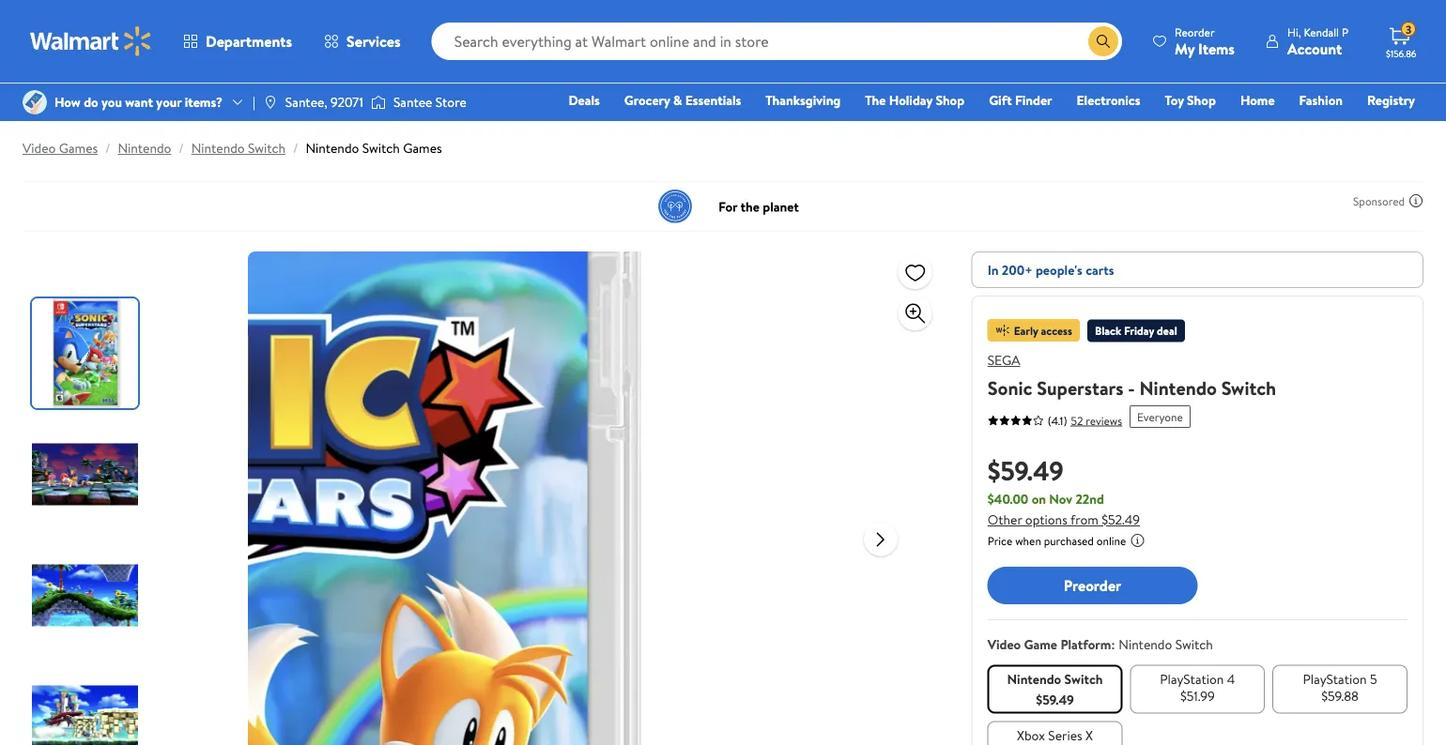 Task type: vqa. For each thing, say whether or not it's contained in the screenshot.


Task type: describe. For each thing, give the bounding box(es) containing it.
early access
[[1014, 323, 1073, 339]]

my
[[1175, 38, 1195, 59]]

do
[[84, 93, 98, 111]]

-
[[1129, 375, 1136, 401]]

$156.86
[[1387, 47, 1417, 60]]

1 games from the left
[[59, 139, 98, 157]]

thanksgiving
[[766, 91, 841, 109]]

xbox
[[1017, 727, 1046, 745]]

200+
[[1002, 261, 1033, 279]]

(4.1) 52 reviews
[[1048, 413, 1123, 429]]

debit
[[1303, 117, 1335, 136]]

home
[[1241, 91, 1275, 109]]

sega link
[[988, 351, 1021, 370]]

preorder button
[[988, 567, 1198, 605]]

departments
[[206, 31, 292, 52]]

$59.49 inside $59.49 $40.00 on nov 22nd other options from $52.49
[[988, 452, 1064, 489]]

switch inside sega sonic superstars - nintendo switch
[[1222, 375, 1277, 401]]

sonic
[[988, 375, 1033, 401]]

Search search field
[[432, 23, 1123, 60]]

2 games from the left
[[403, 139, 442, 157]]

kendall
[[1304, 24, 1340, 40]]

hi,
[[1288, 24, 1302, 40]]

from
[[1071, 511, 1099, 529]]

black
[[1095, 323, 1122, 339]]

registry one debit
[[1272, 91, 1416, 136]]

sega sonic superstars - nintendo switch
[[988, 351, 1277, 401]]

platform
[[1061, 636, 1112, 654]]

playstation 5 $59.88
[[1304, 670, 1378, 706]]

santee, 92071
[[285, 93, 363, 111]]

3
[[1406, 21, 1412, 37]]

&
[[674, 91, 682, 109]]

sonic superstars - nintendo switch - image 1 of 9 image
[[32, 299, 142, 409]]

services
[[347, 31, 401, 52]]

$51.99
[[1181, 687, 1215, 706]]

3 / from the left
[[293, 139, 298, 157]]

|
[[253, 93, 255, 111]]

add to favorites list, sonic superstars - nintendo switch image
[[904, 261, 927, 284]]

game
[[1025, 636, 1058, 654]]

toy
[[1165, 91, 1184, 109]]

hi, kendall p account
[[1288, 24, 1349, 59]]

one debit link
[[1263, 116, 1344, 137]]

video for video games / nintendo / nintendo switch / nintendo switch games
[[23, 139, 56, 157]]

preorder
[[1064, 576, 1122, 596]]

x
[[1086, 727, 1094, 745]]

ad disclaimer and feedback for skylinedisplayad image
[[1409, 194, 1424, 209]]

reviews
[[1086, 413, 1123, 429]]

92071
[[331, 93, 363, 111]]

sonic superstars - nintendo switch image
[[248, 252, 849, 746]]

playstation for $59.88
[[1304, 670, 1368, 689]]

$59.88
[[1322, 687, 1359, 706]]

 image for how do you want your items?
[[23, 90, 47, 115]]

people's
[[1036, 261, 1083, 279]]

gift finder
[[989, 91, 1053, 109]]

$59.49 inside the nintendo switch $59.49
[[1037, 691, 1075, 709]]

your
[[156, 93, 182, 111]]

:
[[1112, 636, 1115, 654]]

items?
[[185, 93, 223, 111]]

nintendo right :
[[1119, 636, 1173, 654]]

essentials
[[686, 91, 742, 109]]

how
[[54, 93, 81, 111]]

thanksgiving link
[[757, 90, 850, 110]]

on
[[1032, 490, 1047, 509]]

nintendo switch $59.49
[[1008, 670, 1103, 709]]

fashion link
[[1291, 90, 1352, 110]]

store
[[436, 93, 467, 111]]

switch inside the nintendo switch $59.49
[[1065, 670, 1103, 689]]

the
[[866, 91, 886, 109]]

xbox series x button
[[988, 722, 1123, 746]]

walmart+ link
[[1351, 116, 1424, 137]]

series
[[1049, 727, 1083, 745]]

walmart+
[[1360, 117, 1416, 136]]



Task type: locate. For each thing, give the bounding box(es) containing it.
deals link
[[560, 90, 609, 110]]

shop inside 'link'
[[1188, 91, 1216, 109]]

1 horizontal spatial /
[[179, 139, 184, 157]]

price when purchased online
[[988, 534, 1127, 550]]

price
[[988, 534, 1013, 550]]

in 200+ people's carts
[[988, 261, 1115, 279]]

online
[[1097, 534, 1127, 550]]

sonic superstars - nintendo switch - image 3 of 9 image
[[32, 541, 142, 651]]

Walmart Site-Wide search field
[[432, 23, 1123, 60]]

shop right toy
[[1188, 91, 1216, 109]]

santee,
[[285, 93, 328, 111]]

grocery & essentials link
[[616, 90, 750, 110]]

video games / nintendo / nintendo switch / nintendo switch games
[[23, 139, 442, 157]]

 image
[[371, 93, 386, 112]]

reorder my items
[[1175, 24, 1235, 59]]

0 horizontal spatial playstation
[[1161, 670, 1225, 689]]

1 vertical spatial video
[[988, 636, 1021, 654]]

playstation inside playstation 4 $51.99
[[1161, 670, 1225, 689]]

electronics link
[[1069, 90, 1149, 110]]

black friday deal
[[1095, 323, 1178, 339]]

items
[[1199, 38, 1235, 59]]

santee
[[394, 93, 433, 111]]

games down how
[[59, 139, 98, 157]]

2 playstation from the left
[[1304, 670, 1368, 689]]

grocery
[[625, 91, 670, 109]]

sonic superstars - nintendo switch - image 4 of 9 image
[[32, 662, 142, 746]]

52 reviews link
[[1068, 413, 1123, 429]]

2 horizontal spatial /
[[293, 139, 298, 157]]

electronics
[[1077, 91, 1141, 109]]

nintendo switch link
[[191, 139, 286, 157]]

access
[[1041, 323, 1073, 339]]

toy shop
[[1165, 91, 1216, 109]]

/
[[105, 139, 110, 157], [179, 139, 184, 157], [293, 139, 298, 157]]

2 / from the left
[[179, 139, 184, 157]]

nintendo
[[118, 139, 171, 157], [191, 139, 245, 157], [306, 139, 359, 157], [1140, 375, 1217, 401], [1119, 636, 1173, 654], [1008, 670, 1062, 689]]

shop
[[936, 91, 965, 109], [1188, 91, 1216, 109]]

registry
[[1368, 91, 1416, 109]]

nintendo down 'items?'
[[191, 139, 245, 157]]

when
[[1016, 534, 1042, 550]]

playstation left 4
[[1161, 670, 1225, 689]]

deals
[[569, 91, 600, 109]]

1 horizontal spatial  image
[[263, 95, 278, 110]]

legal information image
[[1131, 534, 1146, 549]]

video left "game"
[[988, 636, 1021, 654]]

santee store
[[394, 93, 467, 111]]

holiday
[[889, 91, 933, 109]]

(4.1)
[[1048, 413, 1068, 429]]

nintendo inside sega sonic superstars - nintendo switch
[[1140, 375, 1217, 401]]

the holiday shop link
[[857, 90, 973, 110]]

1 / from the left
[[105, 139, 110, 157]]

1 horizontal spatial games
[[403, 139, 442, 157]]

1 horizontal spatial shop
[[1188, 91, 1216, 109]]

nintendo up everyone
[[1140, 375, 1217, 401]]

fashion
[[1300, 91, 1343, 109]]

0 horizontal spatial /
[[105, 139, 110, 157]]

video games link
[[23, 139, 98, 157]]

deal
[[1157, 323, 1178, 339]]

sonic superstars - nintendo switch - image 2 of 9 image
[[32, 420, 142, 530]]

home link
[[1232, 90, 1284, 110]]

1 shop from the left
[[936, 91, 965, 109]]

one
[[1272, 117, 1300, 136]]

$52.49
[[1102, 511, 1140, 529]]

nintendo inside the nintendo switch $59.49
[[1008, 670, 1062, 689]]

switch
[[248, 139, 286, 157], [362, 139, 400, 157], [1222, 375, 1277, 401], [1176, 636, 1214, 654], [1065, 670, 1103, 689]]

5
[[1371, 670, 1378, 689]]

grocery & essentials
[[625, 91, 742, 109]]

nintendo link
[[118, 139, 171, 157]]

search icon image
[[1096, 34, 1111, 49]]

$59.49 up xbox series x button
[[1037, 691, 1075, 709]]

games down santee store on the top of page
[[403, 139, 442, 157]]

playstation
[[1161, 670, 1225, 689], [1304, 670, 1368, 689]]

nov
[[1050, 490, 1073, 509]]

games
[[59, 139, 98, 157], [403, 139, 442, 157]]

the holiday shop
[[866, 91, 965, 109]]

carts
[[1086, 261, 1115, 279]]

playstation 4 $51.99
[[1161, 670, 1236, 706]]

video
[[23, 139, 56, 157], [988, 636, 1021, 654]]

other options from $52.49 button
[[988, 511, 1140, 529]]

 image left how
[[23, 90, 47, 115]]

nintendo down "game"
[[1008, 670, 1062, 689]]

sponsored
[[1354, 193, 1405, 209]]

zoom image modal image
[[904, 303, 927, 325]]

options
[[1026, 511, 1068, 529]]

playstation left '5'
[[1304, 670, 1368, 689]]

$59.49 up on
[[988, 452, 1064, 489]]

want
[[125, 93, 153, 111]]

reorder
[[1175, 24, 1215, 40]]

account
[[1288, 38, 1343, 59]]

other
[[988, 511, 1023, 529]]

video for video game platform : nintendo switch
[[988, 636, 1021, 654]]

/ right nintendo link
[[179, 139, 184, 157]]

0 vertical spatial video
[[23, 139, 56, 157]]

 image for santee, 92071
[[263, 95, 278, 110]]

0 horizontal spatial video
[[23, 139, 56, 157]]

2 shop from the left
[[1188, 91, 1216, 109]]

next media item image
[[870, 528, 892, 551]]

1 vertical spatial $59.49
[[1037, 691, 1075, 709]]

1 playstation from the left
[[1161, 670, 1225, 689]]

departments button
[[167, 19, 308, 64]]

toy shop link
[[1157, 90, 1225, 110]]

in
[[988, 261, 999, 279]]

gift
[[989, 91, 1012, 109]]

playstation for $51.99
[[1161, 670, 1225, 689]]

services button
[[308, 19, 417, 64]]

superstars
[[1037, 375, 1124, 401]]

friday
[[1125, 323, 1155, 339]]

sega
[[988, 351, 1021, 370]]

1 horizontal spatial playstation
[[1304, 670, 1368, 689]]

0 horizontal spatial  image
[[23, 90, 47, 115]]

shop right holiday
[[936, 91, 965, 109]]

playstation inside playstation 5 $59.88
[[1304, 670, 1368, 689]]

you
[[102, 93, 122, 111]]

1 horizontal spatial video
[[988, 636, 1021, 654]]

/ down santee,
[[293, 139, 298, 157]]

video down how
[[23, 139, 56, 157]]

video game platform list
[[984, 662, 1412, 746]]

finder
[[1016, 91, 1053, 109]]

early
[[1014, 323, 1039, 339]]

22nd
[[1076, 490, 1105, 509]]

walmart image
[[30, 26, 152, 56]]

0 horizontal spatial games
[[59, 139, 98, 157]]

/ left nintendo link
[[105, 139, 110, 157]]

 image right |
[[263, 95, 278, 110]]

nintendo down want
[[118, 139, 171, 157]]

nintendo down santee, 92071
[[306, 139, 359, 157]]

0 horizontal spatial shop
[[936, 91, 965, 109]]

$40.00
[[988, 490, 1029, 509]]

purchased
[[1044, 534, 1094, 550]]

52
[[1071, 413, 1084, 429]]

 image
[[23, 90, 47, 115], [263, 95, 278, 110]]

everyone
[[1138, 409, 1184, 425]]

0 vertical spatial $59.49
[[988, 452, 1064, 489]]

nintendo switch games link
[[306, 139, 442, 157]]



